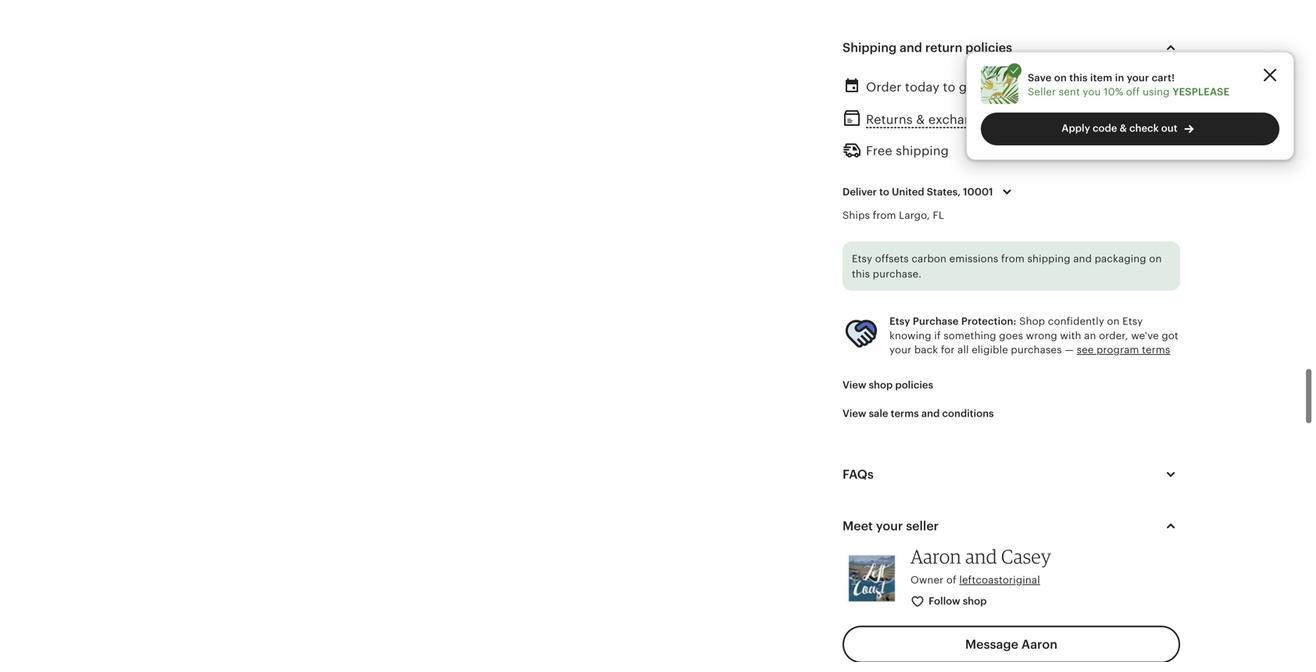 Task type: describe. For each thing, give the bounding box(es) containing it.
exchanges
[[929, 112, 994, 127]]

meet your seller button
[[829, 508, 1195, 545]]

we've
[[1132, 330, 1159, 342]]

knowing
[[890, 330, 932, 342]]

states,
[[927, 186, 961, 198]]

see
[[1077, 344, 1094, 356]]

your inside dropdown button
[[876, 519, 903, 533]]

deliver
[[843, 186, 877, 198]]

follow
[[929, 596, 961, 607]]

packaging
[[1095, 253, 1147, 265]]

policies inside the shipping and return policies dropdown button
[[966, 41, 1013, 55]]

apply code & check out
[[1062, 122, 1178, 134]]

purchase.
[[873, 268, 922, 280]]

of
[[947, 574, 957, 586]]

etsy for etsy offsets carbon emissions from shipping and packaging on this purchase.
[[852, 253, 873, 265]]

largo,
[[899, 210, 930, 221]]

goes
[[1000, 330, 1024, 342]]

faqs
[[843, 468, 874, 482]]

wrong
[[1026, 330, 1058, 342]]

shop for follow
[[963, 596, 987, 607]]

follow shop
[[929, 596, 987, 607]]

10001
[[963, 186, 994, 198]]

accepted
[[1022, 112, 1079, 127]]

got
[[1162, 330, 1179, 342]]

off
[[1127, 86, 1140, 98]]

message aaron
[[966, 638, 1058, 652]]

& inside button
[[917, 112, 925, 127]]

offsets
[[875, 253, 909, 265]]

dec
[[1001, 80, 1025, 94]]

fl
[[933, 210, 945, 221]]

see program terms link
[[1077, 344, 1171, 356]]

view sale terms and conditions button
[[831, 399, 1006, 428]]

shipping inside etsy offsets carbon emissions from shipping and packaging on this purchase.
[[1028, 253, 1071, 265]]

return
[[926, 41, 963, 55]]

you
[[1083, 86, 1101, 98]]

order
[[866, 80, 902, 94]]

check
[[1130, 122, 1159, 134]]

code
[[1093, 122, 1118, 134]]

10%
[[1104, 86, 1124, 98]]

terms for program
[[1142, 344, 1171, 356]]

view for view sale terms and conditions
[[843, 408, 867, 419]]

free
[[866, 144, 893, 158]]

your inside save on this item in your cart! seller sent you 10% off using yesplease
[[1127, 72, 1150, 84]]

emissions
[[950, 253, 999, 265]]

owner
[[911, 574, 944, 586]]

view shop policies button
[[831, 371, 945, 399]]

order today to get by dec 15-23
[[866, 80, 1061, 94]]

and inside etsy offsets carbon emissions from shipping and packaging on this purchase.
[[1074, 253, 1092, 265]]

leftcoastoriginal link
[[960, 574, 1041, 586]]

item
[[1091, 72, 1113, 84]]

seller
[[906, 519, 939, 533]]

confidently
[[1048, 316, 1105, 327]]

all
[[958, 344, 969, 356]]

eligible
[[972, 344, 1009, 356]]

today
[[906, 80, 940, 94]]

message
[[966, 638, 1019, 652]]

yesplease
[[1173, 86, 1230, 98]]

carbon
[[912, 253, 947, 265]]

and inside aaron and casey owner of leftcoastoriginal
[[966, 545, 998, 568]]

using
[[1143, 86, 1170, 98]]

in
[[1116, 72, 1125, 84]]

by
[[983, 80, 998, 94]]

see program terms
[[1077, 344, 1171, 356]]

0 vertical spatial from
[[873, 210, 897, 221]]

order,
[[1099, 330, 1129, 342]]

aaron and casey image
[[843, 549, 902, 608]]

leftcoastoriginal
[[960, 574, 1041, 586]]

seller
[[1028, 86, 1057, 98]]

returns
[[866, 112, 913, 127]]

on inside save on this item in your cart! seller sent you 10% off using yesplease
[[1055, 72, 1067, 84]]

ships from largo, fl
[[843, 210, 945, 221]]

meet your seller
[[843, 519, 939, 533]]

apply code & check out link
[[981, 113, 1280, 146]]

not
[[998, 112, 1018, 127]]

on inside shop confidently on etsy knowing if something goes wrong with an order, we've got your back for all eligible purchases —
[[1108, 316, 1120, 327]]

and inside view sale terms and conditions button
[[922, 408, 940, 419]]



Task type: vqa. For each thing, say whether or not it's contained in the screenshot.
4th (40%
no



Task type: locate. For each thing, give the bounding box(es) containing it.
on inside etsy offsets carbon emissions from shipping and packaging on this purchase.
[[1150, 253, 1162, 265]]

1 vertical spatial to
[[880, 186, 890, 198]]

something
[[944, 330, 997, 342]]

etsy up knowing
[[890, 316, 911, 327]]

aaron up owner
[[911, 545, 962, 568]]

message aaron button
[[843, 626, 1181, 662]]

your
[[1127, 72, 1150, 84], [890, 344, 912, 356], [876, 519, 903, 533]]

deliver to united states, 10001 button
[[831, 176, 1029, 209]]

your down knowing
[[890, 344, 912, 356]]

policies up by
[[966, 41, 1013, 55]]

terms
[[1142, 344, 1171, 356], [891, 408, 919, 419]]

1 vertical spatial policies
[[896, 379, 934, 391]]

and left the packaging
[[1074, 253, 1092, 265]]

23
[[1046, 80, 1061, 94]]

purchases
[[1011, 344, 1062, 356]]

get
[[959, 80, 980, 94]]

deliver to united states, 10001
[[843, 186, 994, 198]]

and left conditions
[[922, 408, 940, 419]]

conditions
[[943, 408, 994, 419]]

1 horizontal spatial etsy
[[890, 316, 911, 327]]

0 horizontal spatial to
[[880, 186, 890, 198]]

united
[[892, 186, 925, 198]]

0 horizontal spatial shipping
[[896, 144, 949, 158]]

1 vertical spatial shipping
[[1028, 253, 1071, 265]]

this up sent
[[1070, 72, 1088, 84]]

on right the packaging
[[1150, 253, 1162, 265]]

0 horizontal spatial on
[[1055, 72, 1067, 84]]

& right code
[[1120, 122, 1127, 134]]

1 vertical spatial aaron
[[1022, 638, 1058, 652]]

to inside dropdown button
[[880, 186, 890, 198]]

view sale terms and conditions
[[843, 408, 994, 419]]

from right the emissions
[[1002, 253, 1025, 265]]

1 horizontal spatial on
[[1108, 316, 1120, 327]]

2 view from the top
[[843, 408, 867, 419]]

1 horizontal spatial &
[[1120, 122, 1127, 134]]

1 horizontal spatial to
[[943, 80, 956, 94]]

to
[[943, 80, 956, 94], [880, 186, 890, 198]]

etsy purchase protection:
[[890, 316, 1017, 327]]

meet
[[843, 519, 873, 533]]

15-
[[1029, 80, 1046, 94]]

an
[[1085, 330, 1097, 342]]

your up off
[[1127, 72, 1150, 84]]

1 horizontal spatial shipping
[[1028, 253, 1071, 265]]

to left united
[[880, 186, 890, 198]]

on up order,
[[1108, 316, 1120, 327]]

this inside save on this item in your cart! seller sent you 10% off using yesplease
[[1070, 72, 1088, 84]]

etsy up we've
[[1123, 316, 1143, 327]]

1 vertical spatial shop
[[963, 596, 987, 607]]

0 horizontal spatial shop
[[869, 379, 893, 391]]

0 vertical spatial this
[[1070, 72, 1088, 84]]

1 vertical spatial this
[[852, 268, 870, 280]]

for
[[941, 344, 955, 356]]

out
[[1162, 122, 1178, 134]]

policies inside view shop policies button
[[896, 379, 934, 391]]

aaron right message
[[1022, 638, 1058, 652]]

1 horizontal spatial from
[[1002, 253, 1025, 265]]

1 horizontal spatial shop
[[963, 596, 987, 607]]

1 horizontal spatial terms
[[1142, 344, 1171, 356]]

and up "leftcoastoriginal" link
[[966, 545, 998, 568]]

casey
[[1002, 545, 1052, 568]]

0 vertical spatial terms
[[1142, 344, 1171, 356]]

policies up view sale terms and conditions at the right of page
[[896, 379, 934, 391]]

ships
[[843, 210, 870, 221]]

0 vertical spatial shipping
[[896, 144, 949, 158]]

sale
[[869, 408, 889, 419]]

shop for view
[[869, 379, 893, 391]]

sent
[[1059, 86, 1081, 98]]

terms right sale
[[891, 408, 919, 419]]

view for view shop policies
[[843, 379, 867, 391]]

0 horizontal spatial from
[[873, 210, 897, 221]]

cart!
[[1152, 72, 1175, 84]]

etsy inside etsy offsets carbon emissions from shipping and packaging on this purchase.
[[852, 253, 873, 265]]

aaron inside aaron and casey owner of leftcoastoriginal
[[911, 545, 962, 568]]

1 horizontal spatial policies
[[966, 41, 1013, 55]]

2 horizontal spatial etsy
[[1123, 316, 1143, 327]]

terms inside button
[[891, 408, 919, 419]]

purchase
[[913, 316, 959, 327]]

returns & exchanges not accepted button
[[866, 108, 1079, 131]]

0 vertical spatial on
[[1055, 72, 1067, 84]]

free shipping
[[866, 144, 949, 158]]

with
[[1061, 330, 1082, 342]]

0 horizontal spatial this
[[852, 268, 870, 280]]

view shop policies
[[843, 379, 934, 391]]

dec 15-23 button
[[1001, 76, 1061, 99]]

back
[[915, 344, 939, 356]]

on
[[1055, 72, 1067, 84], [1150, 253, 1162, 265], [1108, 316, 1120, 327]]

protection:
[[962, 316, 1017, 327]]

aaron and casey owner of leftcoastoriginal
[[911, 545, 1052, 586]]

2 vertical spatial on
[[1108, 316, 1120, 327]]

shipping and return policies button
[[829, 29, 1195, 67]]

policies
[[966, 41, 1013, 55], [896, 379, 934, 391]]

shipping up the shop
[[1028, 253, 1071, 265]]

from
[[873, 210, 897, 221], [1002, 253, 1025, 265]]

1 horizontal spatial this
[[1070, 72, 1088, 84]]

2 horizontal spatial on
[[1150, 253, 1162, 265]]

to left the get
[[943, 80, 956, 94]]

shop confidently on etsy knowing if something goes wrong with an order, we've got your back for all eligible purchases —
[[890, 316, 1179, 356]]

shipping up deliver to united states, 10001
[[896, 144, 949, 158]]

shipping
[[843, 41, 897, 55]]

your inside shop confidently on etsy knowing if something goes wrong with an order, we've got your back for all eligible purchases —
[[890, 344, 912, 356]]

shop
[[869, 379, 893, 391], [963, 596, 987, 607]]

terms down we've
[[1142, 344, 1171, 356]]

shipping and return policies
[[843, 41, 1013, 55]]

from inside etsy offsets carbon emissions from shipping and packaging on this purchase.
[[1002, 253, 1025, 265]]

1 vertical spatial terms
[[891, 408, 919, 419]]

0 vertical spatial your
[[1127, 72, 1150, 84]]

1 vertical spatial from
[[1002, 253, 1025, 265]]

0 vertical spatial view
[[843, 379, 867, 391]]

and inside the shipping and return policies dropdown button
[[900, 41, 923, 55]]

view
[[843, 379, 867, 391], [843, 408, 867, 419]]

and left return
[[900, 41, 923, 55]]

0 horizontal spatial aaron
[[911, 545, 962, 568]]

apply
[[1062, 122, 1091, 134]]

1 vertical spatial on
[[1150, 253, 1162, 265]]

aaron inside button
[[1022, 638, 1058, 652]]

this left purchase.
[[852, 268, 870, 280]]

0 vertical spatial aaron
[[911, 545, 962, 568]]

1 horizontal spatial aaron
[[1022, 638, 1058, 652]]

from right ships
[[873, 210, 897, 221]]

this inside etsy offsets carbon emissions from shipping and packaging on this purchase.
[[852, 268, 870, 280]]

your right meet
[[876, 519, 903, 533]]

view left sale
[[843, 408, 867, 419]]

save on this item in your cart! seller sent you 10% off using yesplease
[[1028, 72, 1230, 98]]

if
[[935, 330, 941, 342]]

etsy for etsy purchase protection:
[[890, 316, 911, 327]]

0 vertical spatial to
[[943, 80, 956, 94]]

faqs button
[[829, 456, 1195, 493]]

etsy inside shop confidently on etsy knowing if something goes wrong with an order, we've got your back for all eligible purchases —
[[1123, 316, 1143, 327]]

0 vertical spatial policies
[[966, 41, 1013, 55]]

etsy
[[852, 253, 873, 265], [890, 316, 911, 327], [1123, 316, 1143, 327]]

view up view sale terms and conditions at the right of page
[[843, 379, 867, 391]]

program
[[1097, 344, 1140, 356]]

0 horizontal spatial &
[[917, 112, 925, 127]]

returns & exchanges not accepted
[[866, 112, 1079, 127]]

0 horizontal spatial terms
[[891, 408, 919, 419]]

follow shop button
[[899, 587, 1001, 616]]

1 vertical spatial view
[[843, 408, 867, 419]]

0 horizontal spatial etsy
[[852, 253, 873, 265]]

shop
[[1020, 316, 1046, 327]]

shop right follow
[[963, 596, 987, 607]]

&
[[917, 112, 925, 127], [1120, 122, 1127, 134]]

terms for sale
[[891, 408, 919, 419]]

and
[[900, 41, 923, 55], [1074, 253, 1092, 265], [922, 408, 940, 419], [966, 545, 998, 568]]

2 vertical spatial your
[[876, 519, 903, 533]]

this
[[1070, 72, 1088, 84], [852, 268, 870, 280]]

1 vertical spatial your
[[890, 344, 912, 356]]

save
[[1028, 72, 1052, 84]]

0 vertical spatial shop
[[869, 379, 893, 391]]

& right returns
[[917, 112, 925, 127]]

etsy left offsets
[[852, 253, 873, 265]]

on up sent
[[1055, 72, 1067, 84]]

—
[[1065, 344, 1074, 356]]

shop up sale
[[869, 379, 893, 391]]

0 horizontal spatial policies
[[896, 379, 934, 391]]

1 view from the top
[[843, 379, 867, 391]]

etsy offsets carbon emissions from shipping and packaging on this purchase.
[[852, 253, 1162, 280]]



